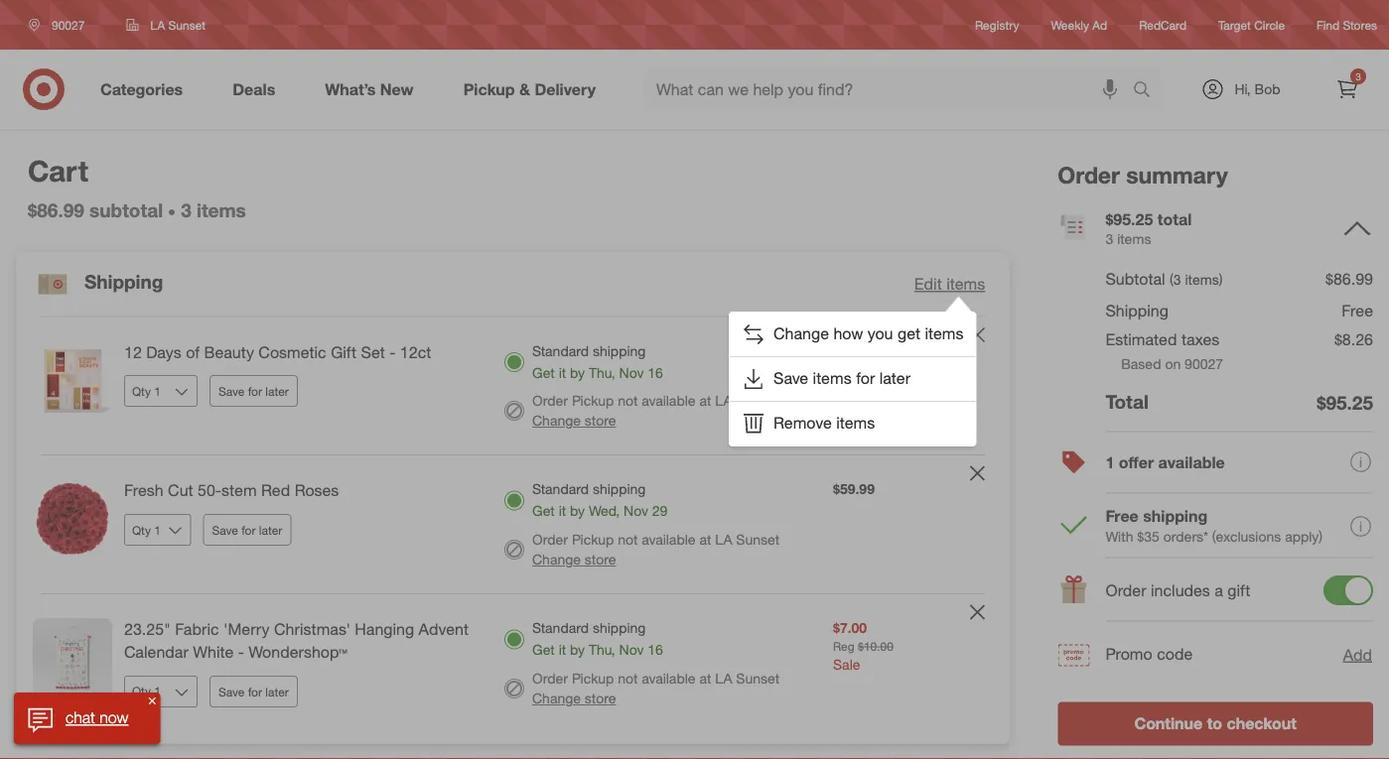 Task type: vqa. For each thing, say whether or not it's contained in the screenshot.
or within Target Circle™ Bonus Earn A $30 Reward Make 2 Qualifying Purchases Of $80 Or More To Earn A $30 Reward In Target Circle Earnings
no



Task type: locate. For each thing, give the bounding box(es) containing it.
items down the save items for later button
[[836, 413, 875, 433]]

0 vertical spatial free
[[1342, 301, 1373, 321]]

later for 23.25" fabric 'merry christmas' hanging advent calendar white - wondershop™
[[265, 684, 289, 699]]

shipping for 12 days of beauty cosmetic gift set - 12ct
[[593, 342, 646, 359]]

None radio
[[504, 352, 524, 372], [504, 630, 524, 650], [504, 352, 524, 372], [504, 630, 524, 650]]

2 vertical spatial order pickup not available at la sunset change store
[[532, 670, 780, 707]]

days
[[146, 342, 181, 362]]

free up the $8.26
[[1342, 301, 1373, 321]]

2 thu, from the top
[[589, 642, 615, 659]]

later for fresh cut 50-stem red roses
[[259, 523, 282, 538]]

fresh
[[124, 481, 164, 501]]

offer down the $20.00
[[869, 379, 897, 396]]

chat now dialog
[[14, 693, 160, 745]]

3 right subtotal
[[181, 199, 191, 222]]

la for 23.25" fabric 'merry christmas' hanging advent calendar white - wondershop™
[[715, 670, 732, 688]]

store down wed,
[[585, 551, 616, 569]]

16 for 23.25" fabric 'merry christmas' hanging advent calendar white - wondershop™
[[648, 642, 663, 659]]

edit
[[914, 275, 942, 294]]

0 horizontal spatial $86.99
[[28, 199, 84, 222]]

2 standard from the top
[[532, 481, 589, 498]]

change down standard shipping get it by wed, nov 29
[[532, 551, 581, 569]]

save for later button for beauty
[[210, 376, 298, 407]]

wed,
[[589, 503, 620, 520]]

2 sunset from the top
[[736, 531, 780, 549]]

order for 23.25" fabric 'merry christmas' hanging advent calendar white - wondershop™
[[532, 670, 568, 688]]

1 vertical spatial nov
[[624, 503, 648, 520]]

0 vertical spatial 16
[[648, 364, 663, 381]]

0 horizontal spatial 1 offer available button
[[857, 378, 955, 398]]

2 order pickup not available at la sunset change store from the top
[[532, 531, 780, 569]]

12
[[124, 342, 142, 362]]

2 vertical spatial la
[[715, 670, 732, 688]]

0 vertical spatial standard shipping get it by thu, nov 16
[[532, 342, 663, 381]]

shipping up 12
[[84, 271, 163, 293]]

1 vertical spatial it
[[559, 503, 566, 520]]

save for later button down the stem
[[203, 514, 291, 546]]

1 vertical spatial standard
[[532, 481, 589, 498]]

change how you get items
[[773, 324, 964, 343]]

1 get from the top
[[532, 364, 555, 381]]

nov inside standard shipping get it by wed, nov 29
[[624, 503, 648, 520]]

$95.25 total 3 items
[[1106, 209, 1192, 248]]

0 vertical spatial $95.25
[[1106, 209, 1153, 229]]

0 vertical spatial 1
[[857, 379, 865, 396]]

for down the stem
[[241, 523, 256, 538]]

2 change store button from the top
[[532, 550, 616, 570]]

0 vertical spatial order pickup not available at la sunset change store
[[532, 392, 780, 430]]

2 16 from the top
[[648, 642, 663, 659]]

2 la from the top
[[715, 531, 732, 549]]

change for 23.25" fabric 'merry christmas' hanging advent calendar white - wondershop™
[[532, 690, 581, 707]]

items for remove items
[[836, 413, 875, 433]]

1 at from the top
[[699, 392, 711, 410]]

change up standard shipping get it by wed, nov 29
[[532, 412, 581, 430]]

$10.00
[[858, 640, 894, 654]]

None radio
[[504, 491, 524, 511]]

change how you get items button
[[730, 313, 975, 356]]

at for fresh cut 50-stem red roses
[[699, 531, 711, 549]]

offer down total
[[1119, 453, 1154, 472]]

1 sunset from the top
[[736, 392, 780, 410]]

3 change store button from the top
[[532, 689, 616, 709]]

get for fresh cut 50-stem red roses
[[532, 503, 555, 520]]

1 standard from the top
[[532, 342, 589, 359]]

2 vertical spatial pickup
[[572, 670, 614, 688]]

store right not available radio
[[585, 690, 616, 707]]

shipping up estimated
[[1106, 301, 1169, 321]]

3 not from the top
[[618, 670, 638, 688]]

available for fresh cut 50-stem red roses
[[642, 531, 696, 549]]

checkout
[[1227, 715, 1297, 734]]

1 vertical spatial la
[[715, 531, 732, 549]]

thu, for 12 days of beauty cosmetic gift set - 12ct
[[589, 364, 615, 381]]

1 offer available down get
[[857, 379, 955, 396]]

$86.99 for $86.99
[[1326, 269, 1373, 288]]

0 vertical spatial standard
[[532, 342, 589, 359]]

for down 12 days of beauty cosmetic gift set - 12ct
[[248, 384, 262, 399]]

for down wondershop™
[[248, 684, 262, 699]]

standard shipping get it by thu, nov 16 for 12 days of beauty cosmetic gift set - 12ct
[[532, 342, 663, 381]]

for
[[856, 369, 875, 388], [248, 384, 262, 399], [241, 523, 256, 538], [248, 684, 262, 699]]

1 vertical spatial $95.25
[[1317, 391, 1373, 414]]

3 inside $95.25 total 3 items
[[1106, 230, 1113, 248]]

standard
[[532, 342, 589, 359], [532, 481, 589, 498], [532, 620, 589, 637]]

0 vertical spatial not available radio
[[504, 401, 524, 421]]

nov
[[619, 364, 644, 381], [624, 503, 648, 520], [619, 642, 644, 659]]

not for 23.25" fabric 'merry christmas' hanging advent calendar white - wondershop™
[[618, 670, 638, 688]]

1 horizontal spatial -
[[389, 342, 396, 362]]

standard shipping get it by thu, nov 16
[[532, 342, 663, 381], [532, 620, 663, 659]]

'merry
[[223, 620, 270, 640]]

1 vertical spatial free
[[1106, 507, 1139, 527]]

1 pickup from the top
[[572, 392, 614, 410]]

later inside button
[[879, 369, 910, 388]]

not available radio for 12 days of beauty cosmetic gift set - 12ct
[[504, 401, 524, 421]]

3 standard from the top
[[532, 620, 589, 637]]

cart item ready to fulfill group containing 12 days of beauty cosmetic gift set - 12ct
[[17, 317, 1009, 455]]

2 cart item ready to fulfill group from the top
[[17, 456, 1009, 594]]

save down 'fresh cut 50-stem red roses' at the bottom left of page
[[212, 523, 238, 538]]

1 offer available
[[857, 379, 955, 396], [1106, 453, 1225, 472]]

1 horizontal spatial 1 offer available
[[1106, 453, 1225, 472]]

- down 'merry
[[238, 643, 244, 662]]

- right set
[[389, 342, 396, 362]]

orders*
[[1163, 528, 1208, 545]]

standard for 23.25" fabric 'merry christmas' hanging advent calendar white - wondershop™
[[532, 620, 589, 637]]

1 thu, from the top
[[589, 364, 615, 381]]

summary
[[1126, 161, 1228, 189]]

items down the $20.00
[[813, 369, 852, 388]]

$86.99 subtotal
[[28, 199, 163, 222]]

1 horizontal spatial $86.99
[[1326, 269, 1373, 288]]

change
[[773, 324, 829, 343], [532, 412, 581, 430], [532, 551, 581, 569], [532, 690, 581, 707]]

to
[[1207, 715, 1223, 734]]

fabric
[[175, 620, 219, 640]]

weekly ad link
[[1051, 16, 1107, 33]]

not
[[618, 392, 638, 410], [618, 531, 638, 549], [618, 670, 638, 688]]

items for 3 items
[[197, 199, 246, 222]]

based
[[1121, 355, 1161, 372]]

2 vertical spatial 3
[[1106, 230, 1113, 248]]

standard for 12 days of beauty cosmetic gift set - 12ct
[[532, 342, 589, 359]]

later down red
[[259, 523, 282, 538]]

$95.25 inside $95.25 total 3 items
[[1106, 209, 1153, 229]]

1 16 from the top
[[648, 364, 663, 381]]

add button
[[1342, 643, 1373, 667]]

2 standard shipping get it by thu, nov 16 from the top
[[532, 620, 663, 659]]

of
[[186, 342, 200, 362]]

$95.25 for $95.25 total 3 items
[[1106, 209, 1153, 229]]

0 vertical spatial not
[[618, 392, 638, 410]]

free for free
[[1342, 301, 1373, 321]]

2 not available radio from the top
[[504, 540, 524, 560]]

standard inside standard shipping get it by wed, nov 29
[[532, 481, 589, 498]]

for down the $20.00
[[856, 369, 875, 388]]

1 it from the top
[[559, 364, 566, 381]]

$95.25 left total
[[1106, 209, 1153, 229]]

get for 12 days of beauty cosmetic gift set - 12ct
[[532, 364, 555, 381]]

$86.99 for $86.99 subtotal
[[28, 199, 84, 222]]

free
[[1342, 301, 1373, 321], [1106, 507, 1139, 527]]

0 vertical spatial 1 offer available
[[857, 379, 955, 396]]

1 vertical spatial 1 offer available
[[1106, 453, 1225, 472]]

items inside button
[[836, 413, 875, 433]]

not available radio
[[504, 401, 524, 421], [504, 540, 524, 560]]

1 cart item ready to fulfill group from the top
[[17, 317, 1009, 455]]

1 offer available inside button
[[1106, 453, 1225, 472]]

pickup for 12 days of beauty cosmetic gift set - 12ct
[[572, 392, 614, 410]]

save down beauty in the top left of the page
[[218, 384, 245, 399]]

pickup
[[572, 392, 614, 410], [572, 531, 614, 549], [572, 670, 614, 688]]

2 by from the top
[[570, 503, 585, 520]]

2 vertical spatial standard
[[532, 620, 589, 637]]

1 vertical spatial offer
[[1119, 453, 1154, 472]]

find stores
[[1317, 17, 1377, 32]]

2 vertical spatial cart item ready to fulfill group
[[17, 595, 1009, 744]]

1 offer available button up free shipping with $35 orders* (exclusions apply)
[[1058, 432, 1373, 495]]

0 vertical spatial store
[[585, 412, 616, 430]]

12ct
[[400, 342, 431, 362]]

save for later down 12 days of beauty cosmetic gift set - 12ct
[[218, 384, 289, 399]]

shipping
[[593, 342, 646, 359], [593, 481, 646, 498], [1143, 507, 1207, 527], [593, 620, 646, 637]]

3 cart item ready to fulfill group from the top
[[17, 595, 1009, 744]]

$95.25
[[1106, 209, 1153, 229], [1317, 391, 1373, 414]]

fresh cut 50-stem red roses
[[124, 481, 339, 501]]

2 vertical spatial nov
[[619, 642, 644, 659]]

1 store from the top
[[585, 412, 616, 430]]

by for 12 days of beauty cosmetic gift set - 12ct
[[570, 364, 585, 381]]

1 not from the top
[[618, 392, 638, 410]]

0 horizontal spatial 1 offer available
[[857, 379, 955, 396]]

cart item ready to fulfill group containing 23.25" fabric 'merry christmas' hanging advent calendar white - wondershop™
[[17, 595, 1009, 744]]

12 days of beauty cosmetic gift set - 12ct
[[124, 342, 431, 362]]

3 items
[[181, 199, 246, 222]]

0 horizontal spatial 3
[[181, 199, 191, 222]]

1 vertical spatial at
[[699, 531, 711, 549]]

1 vertical spatial save for later button
[[203, 514, 291, 546]]

store up standard shipping get it by wed, nov 29
[[585, 412, 616, 430]]

0 vertical spatial thu,
[[589, 364, 615, 381]]

hanging
[[355, 620, 414, 640]]

1 vertical spatial store
[[585, 551, 616, 569]]

order pickup not available at la sunset change store for 12 days of beauty cosmetic gift set - 12ct
[[532, 392, 780, 430]]

1 vertical spatial standard shipping get it by thu, nov 16
[[532, 620, 663, 659]]

$35
[[1137, 528, 1159, 545]]

later down get
[[879, 369, 910, 388]]

save for later button down 12 days of beauty cosmetic gift set - 12ct
[[210, 376, 298, 407]]

2 vertical spatial it
[[559, 642, 566, 659]]

change for fresh cut 50-stem red roses
[[532, 551, 581, 569]]

change left how
[[773, 324, 829, 343]]

available for 12 days of beauty cosmetic gift set - 12ct
[[642, 392, 696, 410]]

1 down total
[[1106, 453, 1114, 472]]

not available radio for fresh cut 50-stem red roses
[[504, 540, 524, 560]]

1 up remove items button
[[857, 379, 865, 396]]

find stores link
[[1317, 16, 1377, 33]]

save for 23.25" fabric 'merry christmas' hanging advent calendar white - wondershop™
[[218, 684, 245, 699]]

cart item ready to fulfill group
[[17, 317, 1009, 455], [17, 456, 1009, 594], [17, 595, 1009, 744]]

1 vertical spatial 3
[[181, 199, 191, 222]]

0 vertical spatial get
[[532, 364, 555, 381]]

1 vertical spatial get
[[532, 503, 555, 520]]

$86.99
[[28, 199, 84, 222], [1326, 269, 1373, 288]]

1 la from the top
[[715, 392, 732, 410]]

change store button down wed,
[[532, 550, 616, 570]]

includes
[[1151, 581, 1210, 601]]

2 at from the top
[[699, 531, 711, 549]]

1 vertical spatial shipping
[[1106, 301, 1169, 321]]

1 by from the top
[[570, 364, 585, 381]]

stem
[[222, 481, 257, 501]]

later for 12 days of beauty cosmetic gift set - 12ct
[[265, 384, 289, 399]]

registry
[[975, 17, 1019, 32]]

1 horizontal spatial offer
[[1119, 453, 1154, 472]]

registry link
[[975, 16, 1019, 33]]

1
[[857, 379, 865, 396], [1106, 453, 1114, 472]]

get inside standard shipping get it by wed, nov 29
[[532, 503, 555, 520]]

0 vertical spatial offer
[[869, 379, 897, 396]]

0 vertical spatial la
[[715, 392, 732, 410]]

2 not from the top
[[618, 531, 638, 549]]

0 vertical spatial -
[[389, 342, 396, 362]]

later down 12 days of beauty cosmetic gift set - 12ct
[[265, 384, 289, 399]]

3 it from the top
[[559, 642, 566, 659]]

you
[[867, 324, 893, 343]]

1 vertical spatial -
[[238, 643, 244, 662]]

it inside standard shipping get it by wed, nov 29
[[559, 503, 566, 520]]

1 vertical spatial cart item ready to fulfill group
[[17, 456, 1009, 594]]

1 order pickup not available at la sunset change store from the top
[[532, 392, 780, 430]]

order
[[1058, 161, 1120, 189], [532, 392, 568, 410], [532, 531, 568, 549], [1106, 581, 1146, 601], [532, 670, 568, 688]]

1 horizontal spatial free
[[1342, 301, 1373, 321]]

0 vertical spatial by
[[570, 364, 585, 381]]

1 vertical spatial change store button
[[532, 550, 616, 570]]

0 horizontal spatial $95.25
[[1106, 209, 1153, 229]]

0 horizontal spatial free
[[1106, 507, 1139, 527]]

change inside button
[[773, 324, 829, 343]]

1 not available radio from the top
[[504, 401, 524, 421]]

save up the remove
[[773, 369, 808, 388]]

set
[[361, 342, 385, 362]]

available for 23.25" fabric 'merry christmas' hanging advent calendar white - wondershop™
[[642, 670, 696, 688]]

shipping for fresh cut 50-stem red roses
[[593, 481, 646, 498]]

0 horizontal spatial offer
[[869, 379, 897, 396]]

save
[[773, 369, 808, 388], [218, 384, 245, 399], [212, 523, 238, 538], [218, 684, 245, 699]]

$86.99 up the $8.26
[[1326, 269, 1373, 288]]

cut
[[168, 481, 193, 501]]

0 vertical spatial 3
[[1356, 70, 1361, 82]]

calendar
[[124, 643, 188, 662]]

0 vertical spatial save for later
[[218, 384, 289, 399]]

later down wondershop™
[[265, 684, 289, 699]]

0 vertical spatial save for later button
[[210, 376, 298, 407]]

save for later
[[218, 384, 289, 399], [212, 523, 282, 538], [218, 684, 289, 699]]

1 vertical spatial 16
[[648, 642, 663, 659]]

1 horizontal spatial 1 offer available button
[[1058, 432, 1373, 495]]

3 for 3
[[1356, 70, 1361, 82]]

0 vertical spatial 1 offer available button
[[857, 378, 955, 398]]

2 it from the top
[[559, 503, 566, 520]]

2 vertical spatial sunset
[[736, 670, 780, 688]]

1 offer available down total
[[1106, 453, 1225, 472]]

store for 23.25" fabric 'merry christmas' hanging advent calendar white - wondershop™
[[585, 690, 616, 707]]

2 vertical spatial at
[[699, 670, 711, 688]]

1 horizontal spatial 1
[[1106, 453, 1114, 472]]

2 vertical spatial save for later button
[[210, 676, 298, 708]]

0 vertical spatial it
[[559, 364, 566, 381]]

not available radio
[[504, 679, 524, 699]]

3 link
[[1326, 68, 1369, 111]]

1 vertical spatial 1
[[1106, 453, 1114, 472]]

0 vertical spatial nov
[[619, 364, 644, 381]]

$95.25 down the $8.26
[[1317, 391, 1373, 414]]

2 store from the top
[[585, 551, 616, 569]]

$20.00
[[833, 342, 875, 359]]

save for later down white
[[218, 684, 289, 699]]

0 horizontal spatial 1
[[857, 379, 865, 396]]

0 vertical spatial sunset
[[736, 392, 780, 410]]

- inside the 23.25" fabric 'merry christmas' hanging advent calendar white - wondershop™
[[238, 643, 244, 662]]

23.25" fabric 'merry christmas' hanging advent calendar white - wondershop™
[[124, 620, 469, 662]]

2 vertical spatial not
[[618, 670, 638, 688]]

shipping inside free shipping with $35 orders* (exclusions apply)
[[1143, 507, 1207, 527]]

change right not available radio
[[532, 690, 581, 707]]

for inside button
[[856, 369, 875, 388]]

3 pickup from the top
[[572, 670, 614, 688]]

3 get from the top
[[532, 642, 555, 659]]

edit items
[[914, 275, 985, 294]]

subtotal
[[1106, 269, 1165, 288]]

1 horizontal spatial $95.25
[[1317, 391, 1373, 414]]

0 horizontal spatial shipping
[[84, 271, 163, 293]]

1 change store button from the top
[[532, 411, 616, 431]]

order summary
[[1058, 161, 1228, 189]]

1 vertical spatial not
[[618, 531, 638, 549]]

0 vertical spatial $86.99
[[28, 199, 84, 222]]

at for 23.25" fabric 'merry christmas' hanging advent calendar white - wondershop™
[[699, 670, 711, 688]]

redcard link
[[1139, 16, 1187, 33]]

1 vertical spatial sunset
[[736, 531, 780, 549]]

3 at from the top
[[699, 670, 711, 688]]

0 vertical spatial pickup
[[572, 392, 614, 410]]

by inside standard shipping get it by wed, nov 29
[[570, 503, 585, 520]]

save down white
[[218, 684, 245, 699]]

items right subtotal
[[197, 199, 246, 222]]

3 sunset from the top
[[736, 670, 780, 688]]

save for later down the stem
[[212, 523, 282, 538]]

1 offer available button down get
[[857, 378, 955, 398]]

1 vertical spatial pickup
[[572, 531, 614, 549]]

change store button right not available radio
[[532, 689, 616, 709]]

0 vertical spatial cart item ready to fulfill group
[[17, 317, 1009, 455]]

free inside free shipping with $35 orders* (exclusions apply)
[[1106, 507, 1139, 527]]

2 vertical spatial store
[[585, 690, 616, 707]]

items inside dropdown button
[[947, 275, 985, 294]]

0 vertical spatial at
[[699, 392, 711, 410]]

16
[[648, 364, 663, 381], [648, 642, 663, 659]]

2 vertical spatial change store button
[[532, 689, 616, 709]]

1 vertical spatial by
[[570, 503, 585, 520]]

2 vertical spatial save for later
[[218, 684, 289, 699]]

save for later button down white
[[210, 676, 298, 708]]

3 la from the top
[[715, 670, 732, 688]]

gift
[[331, 342, 357, 362]]

items right edit
[[947, 275, 985, 294]]

remove
[[773, 413, 832, 433]]

0 vertical spatial change store button
[[532, 411, 616, 431]]

3 down stores at the right top of the page
[[1356, 70, 1361, 82]]

la
[[715, 392, 732, 410], [715, 531, 732, 549], [715, 670, 732, 688]]

items up subtotal
[[1117, 230, 1151, 248]]

2 get from the top
[[532, 503, 555, 520]]

3 store from the top
[[585, 690, 616, 707]]

(3
[[1170, 271, 1181, 288]]

2 vertical spatial get
[[532, 642, 555, 659]]

by for fresh cut 50-stem red roses
[[570, 503, 585, 520]]

1 vertical spatial save for later
[[212, 523, 282, 538]]

1 vertical spatial thu,
[[589, 642, 615, 659]]

3 order pickup not available at la sunset change store from the top
[[532, 670, 780, 707]]

shipping inside standard shipping get it by wed, nov 29
[[593, 481, 646, 498]]

0 horizontal spatial -
[[238, 643, 244, 662]]

1 offer available inside cart item ready to fulfill 'group'
[[857, 379, 955, 396]]

3 up subtotal
[[1106, 230, 1113, 248]]

change store button up standard shipping get it by wed, nov 29
[[532, 411, 616, 431]]

pickup for 23.25" fabric 'merry christmas' hanging advent calendar white - wondershop™
[[572, 670, 614, 688]]

target
[[1219, 17, 1251, 32]]

free up with
[[1106, 507, 1139, 527]]

change store button for 23.25" fabric 'merry christmas' hanging advent calendar white - wondershop™
[[532, 689, 616, 709]]

1 vertical spatial not available radio
[[504, 540, 524, 560]]

2 pickup from the top
[[572, 531, 614, 549]]

save for 12 days of beauty cosmetic gift set - 12ct
[[218, 384, 245, 399]]

3 by from the top
[[570, 642, 585, 659]]

1 vertical spatial order pickup not available at la sunset change store
[[532, 531, 780, 569]]

1 horizontal spatial 3
[[1106, 230, 1113, 248]]

2 horizontal spatial 3
[[1356, 70, 1361, 82]]

1 standard shipping get it by thu, nov 16 from the top
[[532, 342, 663, 381]]

thu,
[[589, 364, 615, 381], [589, 642, 615, 659]]

edit items button
[[914, 273, 985, 296]]

1 vertical spatial $86.99
[[1326, 269, 1373, 288]]

$86.99 down the cart at the top of page
[[28, 199, 84, 222]]

2 vertical spatial by
[[570, 642, 585, 659]]



Task type: describe. For each thing, give the bounding box(es) containing it.
at for 12 days of beauty cosmetic gift set - 12ct
[[699, 392, 711, 410]]

save for later button for stem
[[203, 514, 291, 546]]

save items for later button
[[730, 357, 975, 401]]

get for 23.25" fabric 'merry christmas' hanging advent calendar white - wondershop™
[[532, 642, 555, 659]]

standard shipping get it by thu, nov 16 for 23.25" fabric 'merry christmas' hanging advent calendar white - wondershop™
[[532, 620, 663, 659]]

save items for later
[[773, 369, 910, 388]]

nov for fresh cut 50-stem red roses
[[624, 503, 648, 520]]

fresh cut 50-stem red roses image
[[33, 480, 112, 559]]

now
[[100, 709, 129, 728]]

16 for 12 days of beauty cosmetic gift set - 12ct
[[648, 364, 663, 381]]

store for 12 days of beauty cosmetic gift set - 12ct
[[585, 412, 616, 430]]

✕ button
[[144, 693, 160, 709]]

apply)
[[1285, 528, 1323, 545]]

for for 12 days of beauty cosmetic gift set - 12ct
[[248, 384, 262, 399]]

shipping for 23.25" fabric 'merry christmas' hanging advent calendar white - wondershop™
[[593, 620, 646, 637]]

90027
[[1185, 355, 1223, 372]]

not for fresh cut 50-stem red roses
[[618, 531, 638, 549]]

$59.99
[[833, 481, 875, 498]]

standard for fresh cut 50-stem red roses
[[532, 481, 589, 498]]

for for 23.25" fabric 'merry christmas' hanging advent calendar white - wondershop™
[[248, 684, 262, 699]]

change for 12 days of beauty cosmetic gift set - 12ct
[[532, 412, 581, 430]]

items)
[[1185, 271, 1223, 288]]

3 for 3 items
[[181, 199, 191, 222]]

items right get
[[925, 324, 964, 343]]

29
[[652, 503, 668, 520]]

What can we help you find? suggestions appear below search field
[[645, 68, 1138, 111]]

remove items button
[[730, 402, 975, 446]]

order includes a gift
[[1106, 581, 1250, 601]]

1 offer available button inside cart item ready to fulfill 'group'
[[857, 378, 955, 398]]

save for later button for christmas'
[[210, 676, 298, 708]]

based on 90027
[[1121, 355, 1223, 372]]

not for 12 days of beauty cosmetic gift set - 12ct
[[618, 392, 638, 410]]

0 vertical spatial shipping
[[84, 271, 163, 293]]

thu, for 23.25" fabric 'merry christmas' hanging advent calendar white - wondershop™
[[589, 642, 615, 659]]

by for 23.25" fabric 'merry christmas' hanging advent calendar white - wondershop™
[[570, 642, 585, 659]]

12 days of beauty cosmetic gift set - 12ct image
[[33, 341, 112, 420]]

50-
[[198, 481, 222, 501]]

chat now
[[66, 709, 129, 728]]

for for fresh cut 50-stem red roses
[[241, 523, 256, 538]]

la for 12 days of beauty cosmetic gift set - 12ct
[[715, 392, 732, 410]]

1 inside cart item ready to fulfill 'group'
[[857, 379, 865, 396]]

order for fresh cut 50-stem red roses
[[532, 531, 568, 549]]

subtotal (3 items)
[[1106, 269, 1223, 288]]

white
[[193, 643, 234, 662]]

free for free shipping with $35 orders* (exclusions apply)
[[1106, 507, 1139, 527]]

chat
[[66, 709, 95, 728]]

reg
[[833, 640, 855, 654]]

promo code
[[1106, 645, 1193, 665]]

code
[[1157, 645, 1193, 665]]

none radio inside cart item ready to fulfill 'group'
[[504, 491, 524, 511]]

order pickup not available at la sunset change store for 23.25" fabric 'merry christmas' hanging advent calendar white - wondershop™
[[532, 670, 780, 707]]

1 horizontal spatial shipping
[[1106, 301, 1169, 321]]

cart
[[28, 153, 88, 188]]

standard shipping get it by wed, nov 29
[[532, 481, 668, 520]]

promo
[[1106, 645, 1152, 665]]

1 vertical spatial 1 offer available button
[[1058, 432, 1373, 495]]

redcard
[[1139, 17, 1187, 32]]

$8.26
[[1335, 330, 1373, 349]]

cosmetic
[[259, 342, 326, 362]]

items inside $95.25 total 3 items
[[1117, 230, 1151, 248]]

save for fresh cut 50-stem red roses
[[212, 523, 238, 538]]

23.25&#34; fabric &#39;merry christmas&#39; hanging advent calendar white - wondershop&#8482; image
[[33, 619, 112, 698]]

gift
[[1227, 581, 1250, 601]]

how
[[833, 324, 863, 343]]

it for 23.25" fabric 'merry christmas' hanging advent calendar white - wondershop™
[[559, 642, 566, 659]]

23.25"
[[124, 620, 171, 640]]

save for later for stem
[[212, 523, 282, 538]]

stores
[[1343, 17, 1377, 32]]

$95.25 for $95.25
[[1317, 391, 1373, 414]]

(exclusions
[[1212, 528, 1281, 545]]

it for 12 days of beauty cosmetic gift set - 12ct
[[559, 364, 566, 381]]

pickup for fresh cut 50-stem red roses
[[572, 531, 614, 549]]

sale
[[833, 657, 860, 674]]

continue to checkout button
[[1058, 703, 1373, 746]]

✕
[[149, 695, 156, 707]]

on
[[1165, 355, 1181, 372]]

search
[[1124, 81, 1172, 101]]

continue
[[1134, 715, 1203, 734]]

sunset for 23.25" fabric 'merry christmas' hanging advent calendar white - wondershop™
[[736, 670, 780, 688]]

with
[[1106, 528, 1133, 545]]

items for save items for later
[[813, 369, 852, 388]]

circle
[[1254, 17, 1285, 32]]

change store button for fresh cut 50-stem red roses
[[532, 550, 616, 570]]

estimated taxes
[[1106, 330, 1220, 349]]

$7.00
[[833, 620, 867, 637]]

items for edit items
[[947, 275, 985, 294]]

save for later for christmas'
[[218, 684, 289, 699]]

la for fresh cut 50-stem red roses
[[715, 531, 732, 549]]

weekly
[[1051, 17, 1089, 32]]

red
[[261, 481, 290, 501]]

save for later for beauty
[[218, 384, 289, 399]]

target circle link
[[1219, 16, 1285, 33]]

total
[[1106, 391, 1149, 414]]

12 days of beauty cosmetic gift set - 12ct link
[[124, 341, 473, 364]]

free shipping with $35 orders* (exclusions apply)
[[1106, 507, 1323, 545]]

continue to checkout
[[1134, 715, 1297, 734]]

christmas'
[[274, 620, 350, 640]]

wondershop™
[[249, 643, 347, 662]]

fresh cut 50-stem red roses link
[[124, 480, 473, 503]]

save inside button
[[773, 369, 808, 388]]

advent
[[419, 620, 469, 640]]

a
[[1215, 581, 1223, 601]]

it for fresh cut 50-stem red roses
[[559, 503, 566, 520]]

order for 12 days of beauty cosmetic gift set - 12ct
[[532, 392, 568, 410]]

weekly ad
[[1051, 17, 1107, 32]]

total
[[1157, 209, 1192, 229]]

nov for 12 days of beauty cosmetic gift set - 12ct
[[619, 364, 644, 381]]

find
[[1317, 17, 1340, 32]]

target circle
[[1219, 17, 1285, 32]]

chat now button
[[14, 693, 160, 745]]

remove items
[[773, 413, 875, 433]]

sunset for fresh cut 50-stem red roses
[[736, 531, 780, 549]]

cart item ready to fulfill group containing fresh cut 50-stem red roses
[[17, 456, 1009, 594]]

change store button for 12 days of beauty cosmetic gift set - 12ct
[[532, 411, 616, 431]]

order pickup not available at la sunset change store for fresh cut 50-stem red roses
[[532, 531, 780, 569]]

get
[[897, 324, 920, 343]]

nov for 23.25" fabric 'merry christmas' hanging advent calendar white - wondershop™
[[619, 642, 644, 659]]

estimated
[[1106, 330, 1177, 349]]

add
[[1343, 645, 1372, 665]]

23.25" fabric 'merry christmas' hanging advent calendar white - wondershop™ link
[[124, 619, 473, 664]]

beauty
[[204, 342, 254, 362]]

subtotal
[[89, 199, 163, 222]]

sunset for 12 days of beauty cosmetic gift set - 12ct
[[736, 392, 780, 410]]

$7.00 reg $10.00 sale
[[833, 620, 894, 674]]

store for fresh cut 50-stem red roses
[[585, 551, 616, 569]]



